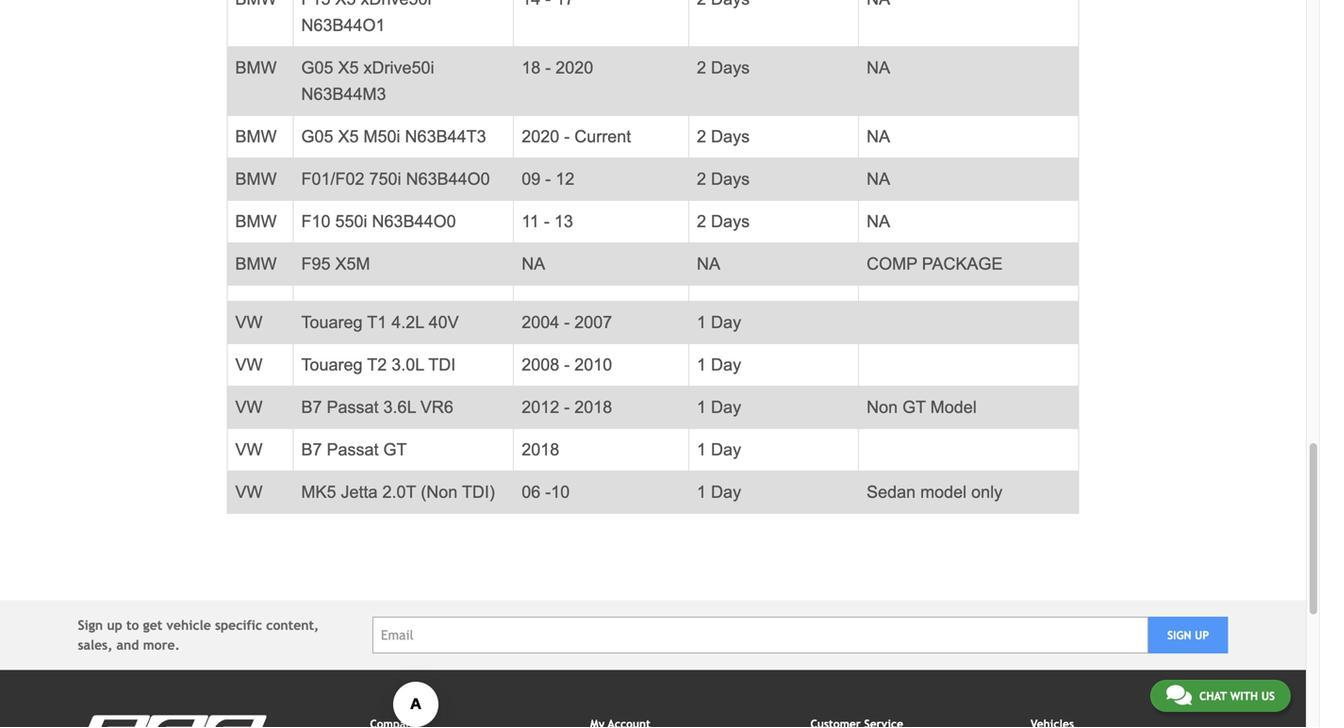 Task type: locate. For each thing, give the bounding box(es) containing it.
1
[[697, 313, 707, 332], [697, 355, 707, 374], [697, 398, 707, 417], [697, 440, 707, 459], [697, 482, 707, 502]]

4 vw from the top
[[235, 440, 263, 459]]

1 1 day from the top
[[697, 313, 742, 332]]

model
[[931, 398, 977, 417]]

n63b44o0 down n63b44t3
[[406, 169, 490, 189]]

0 vertical spatial n63b44o0
[[406, 169, 490, 189]]

12
[[556, 169, 575, 189]]

2020
[[556, 58, 594, 77], [522, 127, 560, 146]]

n63b44o0 for f10 550i n63b44o0
[[372, 212, 456, 231]]

2.0t
[[383, 482, 416, 502]]

up inside the sign up button
[[1196, 629, 1210, 642]]

2 1 day from the top
[[697, 355, 742, 374]]

up left 'to'
[[107, 618, 122, 633]]

xdrive50i down the f15 x5 xdrive50i n63b44o1
[[364, 58, 435, 77]]

gt up the mk5 jetta 2.0t (non tdi) in the left bottom of the page
[[384, 440, 407, 459]]

b7 for b7 passat 3.6l vr6
[[301, 398, 322, 417]]

- right "06" at the bottom left
[[546, 482, 551, 502]]

bmw for f10 550i n63b44o0
[[235, 212, 277, 231]]

1 2 days from the top
[[697, 58, 750, 77]]

3 2 from the top
[[697, 169, 707, 189]]

3 vw from the top
[[235, 398, 263, 417]]

4 2 from the top
[[697, 212, 707, 231]]

0 horizontal spatial sign
[[78, 618, 103, 633]]

09 - 12
[[522, 169, 575, 189]]

3 day from the top
[[711, 398, 742, 417]]

passat for gt
[[327, 440, 379, 459]]

1 vertical spatial touareg
[[301, 355, 363, 374]]

2 days from the top
[[711, 127, 750, 146]]

g05
[[301, 58, 334, 77], [301, 127, 334, 146]]

5 bmw from the top
[[235, 254, 277, 273]]

0 vertical spatial touareg
[[301, 313, 363, 332]]

2020 right 18 at the left top of the page
[[556, 58, 594, 77]]

n63b44t3
[[405, 127, 486, 146]]

2 days for 09 - 12
[[697, 169, 750, 189]]

- left current
[[564, 127, 570, 146]]

n63b44o0 for f01/f02 750i n63b44o0
[[406, 169, 490, 189]]

x5
[[335, 0, 356, 8], [338, 58, 359, 77], [338, 127, 359, 146]]

2020 up 09 - 12
[[522, 127, 560, 146]]

3 1 from the top
[[697, 398, 707, 417]]

1 horizontal spatial 2018
[[575, 398, 613, 417]]

- for 10
[[546, 482, 551, 502]]

- right 2008
[[564, 355, 570, 374]]

3 bmw from the top
[[235, 169, 277, 189]]

and
[[117, 638, 139, 653]]

touareg left t1
[[301, 313, 363, 332]]

2 bmw from the top
[[235, 127, 277, 146]]

1 horizontal spatial gt
[[903, 398, 926, 417]]

2 2 from the top
[[697, 127, 707, 146]]

0 horizontal spatial gt
[[384, 440, 407, 459]]

g05 up the 'n63b44m3'
[[301, 58, 334, 77]]

5 1 from the top
[[697, 482, 707, 502]]

06
[[522, 482, 541, 502]]

x5 inside the f15 x5 xdrive50i n63b44o1
[[335, 0, 356, 8]]

na for 09 - 12
[[867, 169, 891, 189]]

comp package
[[867, 254, 1003, 273]]

sign up
[[1168, 629, 1210, 642]]

2 b7 from the top
[[301, 440, 322, 459]]

1 vertical spatial b7
[[301, 440, 322, 459]]

model
[[921, 482, 967, 502]]

sign up comments image
[[1168, 629, 1192, 642]]

5 vw from the top
[[235, 482, 263, 502]]

2012
[[522, 398, 560, 417]]

3 days from the top
[[711, 169, 750, 189]]

0 horizontal spatial up
[[107, 618, 122, 633]]

2 vw from the top
[[235, 355, 263, 374]]

2012 - 2018
[[522, 398, 613, 417]]

chat with us
[[1200, 690, 1276, 703]]

1 g05 from the top
[[301, 58, 334, 77]]

sign up button
[[1149, 617, 1229, 654]]

x5 inside g05 x5 xdrive50i n63b44m3
[[338, 58, 359, 77]]

gt right the non
[[903, 398, 926, 417]]

1 vertical spatial g05
[[301, 127, 334, 146]]

f15
[[301, 0, 331, 8]]

days
[[711, 58, 750, 77], [711, 127, 750, 146], [711, 169, 750, 189], [711, 212, 750, 231]]

- right "11"
[[544, 212, 550, 231]]

n63b44o0
[[406, 169, 490, 189], [372, 212, 456, 231]]

f01/f02 750i n63b44o0
[[301, 169, 490, 189]]

1 passat from the top
[[327, 398, 379, 417]]

- right 18 at the left top of the page
[[546, 58, 551, 77]]

1 1 from the top
[[697, 313, 707, 332]]

b7 up the mk5
[[301, 440, 322, 459]]

sign inside button
[[1168, 629, 1192, 642]]

550i
[[335, 212, 368, 231]]

gt
[[903, 398, 926, 417], [384, 440, 407, 459]]

2 day from the top
[[711, 355, 742, 374]]

passat for 3.6l
[[327, 398, 379, 417]]

day for 2018
[[711, 398, 742, 417]]

up up chat
[[1196, 629, 1210, 642]]

2 1 from the top
[[697, 355, 707, 374]]

1 vertical spatial xdrive50i
[[364, 58, 435, 77]]

1 vertical spatial x5
[[338, 58, 359, 77]]

2 2 days from the top
[[697, 127, 750, 146]]

1 for 2010
[[697, 355, 707, 374]]

xdrive50i inside g05 x5 xdrive50i n63b44m3
[[364, 58, 435, 77]]

1 vertical spatial 2018
[[522, 440, 560, 459]]

day for 10
[[711, 482, 742, 502]]

2 days for 11 - 13
[[697, 212, 750, 231]]

bmw
[[235, 58, 277, 77], [235, 127, 277, 146], [235, 169, 277, 189], [235, 212, 277, 231], [235, 254, 277, 273]]

2 days
[[697, 58, 750, 77], [697, 127, 750, 146], [697, 169, 750, 189], [697, 212, 750, 231]]

sedan model only
[[867, 482, 1003, 502]]

b7 passat gt
[[301, 440, 407, 459]]

x5 up the 'n63b44m3'
[[338, 58, 359, 77]]

f95 x5m
[[301, 254, 370, 273]]

2
[[697, 58, 707, 77], [697, 127, 707, 146], [697, 169, 707, 189], [697, 212, 707, 231]]

4 day from the top
[[711, 440, 742, 459]]

1 bmw from the top
[[235, 58, 277, 77]]

day for 2010
[[711, 355, 742, 374]]

n63b44o0 down f01/f02 750i n63b44o0
[[372, 212, 456, 231]]

2008 - 2010
[[522, 355, 613, 374]]

up inside sign up to get vehicle specific content, sales, and more.
[[107, 618, 122, 633]]

2 days for 2020 - current
[[697, 127, 750, 146]]

1 vertical spatial n63b44o0
[[372, 212, 456, 231]]

f95
[[301, 254, 331, 273]]

tdi)
[[462, 482, 495, 502]]

1 days from the top
[[711, 58, 750, 77]]

2018
[[575, 398, 613, 417], [522, 440, 560, 459]]

2004 - 2007
[[522, 313, 613, 332]]

up for sign up to get vehicle specific content, sales, and more.
[[107, 618, 122, 633]]

up
[[107, 618, 122, 633], [1196, 629, 1210, 642]]

sign for sign up
[[1168, 629, 1192, 642]]

2 vertical spatial x5
[[338, 127, 359, 146]]

b7 for b7 passat gt
[[301, 440, 322, 459]]

passat up "jetta"
[[327, 440, 379, 459]]

xdrive50i up n63b44o1
[[361, 0, 432, 8]]

x5 up n63b44o1
[[335, 0, 356, 8]]

3.6l
[[384, 398, 416, 417]]

- right 2012
[[564, 398, 570, 417]]

content,
[[266, 618, 319, 633]]

1 horizontal spatial up
[[1196, 629, 1210, 642]]

passat up b7 passat gt
[[327, 398, 379, 417]]

3.0l
[[392, 355, 424, 374]]

f15 x5 xdrive50i n63b44o1
[[301, 0, 432, 35]]

13
[[555, 212, 574, 231]]

- for 13
[[544, 212, 550, 231]]

2 touareg from the top
[[301, 355, 363, 374]]

touareg left "t2"
[[301, 355, 363, 374]]

0 vertical spatial gt
[[903, 398, 926, 417]]

2 passat from the top
[[327, 440, 379, 459]]

0 vertical spatial b7
[[301, 398, 322, 417]]

xdrive50i inside the f15 x5 xdrive50i n63b44o1
[[361, 0, 432, 8]]

- for 2020
[[546, 58, 551, 77]]

4 bmw from the top
[[235, 212, 277, 231]]

days for 2020 - current
[[711, 127, 750, 146]]

touareg for touareg t1 4.2l 40v
[[301, 313, 363, 332]]

1 vertical spatial 2020
[[522, 127, 560, 146]]

1 day
[[697, 313, 742, 332], [697, 355, 742, 374], [697, 398, 742, 417], [697, 440, 742, 459], [697, 482, 742, 502]]

09
[[522, 169, 541, 189]]

1 vertical spatial passat
[[327, 440, 379, 459]]

x5m
[[335, 254, 370, 273]]

1 for 10
[[697, 482, 707, 502]]

1 for 2018
[[697, 398, 707, 417]]

1 b7 from the top
[[301, 398, 322, 417]]

0 vertical spatial xdrive50i
[[361, 0, 432, 8]]

2018 down '2010'
[[575, 398, 613, 417]]

f10 550i n63b44o0
[[301, 212, 456, 231]]

5 day from the top
[[711, 482, 742, 502]]

4 2 days from the top
[[697, 212, 750, 231]]

vw
[[235, 313, 263, 332], [235, 355, 263, 374], [235, 398, 263, 417], [235, 440, 263, 459], [235, 482, 263, 502]]

3 2 days from the top
[[697, 169, 750, 189]]

comp
[[867, 254, 918, 273]]

1 horizontal spatial sign
[[1168, 629, 1192, 642]]

n63b44o1
[[301, 15, 385, 35]]

0 vertical spatial passat
[[327, 398, 379, 417]]

11
[[522, 212, 540, 231]]

day
[[711, 313, 742, 332], [711, 355, 742, 374], [711, 398, 742, 417], [711, 440, 742, 459], [711, 482, 742, 502]]

1 2 from the top
[[697, 58, 707, 77]]

b7
[[301, 398, 322, 417], [301, 440, 322, 459]]

- right 2004
[[564, 313, 570, 332]]

3 1 day from the top
[[697, 398, 742, 417]]

f10
[[301, 212, 331, 231]]

b7 up b7 passat gt
[[301, 398, 322, 417]]

0 vertical spatial 2018
[[575, 398, 613, 417]]

1 day from the top
[[711, 313, 742, 332]]

0 vertical spatial x5
[[335, 0, 356, 8]]

- left 12
[[546, 169, 551, 189]]

4 days from the top
[[711, 212, 750, 231]]

x5 left m50i
[[338, 127, 359, 146]]

jetta
[[341, 482, 378, 502]]

-
[[546, 58, 551, 77], [564, 127, 570, 146], [546, 169, 551, 189], [544, 212, 550, 231], [564, 313, 570, 332], [564, 355, 570, 374], [564, 398, 570, 417], [546, 482, 551, 502]]

0 vertical spatial g05
[[301, 58, 334, 77]]

2018 down 2012
[[522, 440, 560, 459]]

4 1 day from the top
[[697, 440, 742, 459]]

x5 for g05 x5 m50i n63b44t3
[[338, 127, 359, 146]]

g05 x5 xdrive50i n63b44m3
[[301, 58, 435, 104]]

2 g05 from the top
[[301, 127, 334, 146]]

sign inside sign up to get vehicle specific content, sales, and more.
[[78, 618, 103, 633]]

sign
[[78, 618, 103, 633], [1168, 629, 1192, 642]]

passat
[[327, 398, 379, 417], [327, 440, 379, 459]]

na
[[867, 58, 891, 77], [867, 127, 891, 146], [867, 169, 891, 189], [867, 212, 891, 231], [522, 254, 546, 273], [697, 254, 721, 273]]

day for 2007
[[711, 313, 742, 332]]

g05 inside g05 x5 xdrive50i n63b44m3
[[301, 58, 334, 77]]

5 1 day from the top
[[697, 482, 742, 502]]

Email email field
[[373, 617, 1149, 654]]

1 vw from the top
[[235, 313, 263, 332]]

g05 up f01/f02
[[301, 127, 334, 146]]

current
[[575, 127, 631, 146]]

ecs tuning image
[[78, 715, 267, 727]]

1 touareg from the top
[[301, 313, 363, 332]]

only
[[972, 482, 1003, 502]]

touareg t2  3.0l  tdi
[[301, 355, 456, 374]]

sign up sales,
[[78, 618, 103, 633]]

sales,
[[78, 638, 113, 653]]



Task type: vqa. For each thing, say whether or not it's contained in the screenshot.
More related to MK6
no



Task type: describe. For each thing, give the bounding box(es) containing it.
2020 - current
[[522, 127, 631, 146]]

sign up to get vehicle specific content, sales, and more.
[[78, 618, 319, 653]]

- for 2018
[[564, 398, 570, 417]]

with
[[1231, 690, 1259, 703]]

bmw for g05 x5 m50i n63b44t3
[[235, 127, 277, 146]]

m50i
[[364, 127, 401, 146]]

na for 18 - 2020
[[867, 58, 891, 77]]

18 - 2020
[[522, 58, 594, 77]]

get
[[143, 618, 163, 633]]

vr6
[[421, 398, 454, 417]]

1 day for 2010
[[697, 355, 742, 374]]

40v
[[429, 313, 459, 332]]

- for 12
[[546, 169, 551, 189]]

touareg t1 4.2l 40v
[[301, 313, 459, 332]]

1 for 2007
[[697, 313, 707, 332]]

f01/f02
[[301, 169, 365, 189]]

t1
[[367, 313, 387, 332]]

specific
[[215, 618, 262, 633]]

chat with us link
[[1151, 680, 1292, 712]]

vw for mk5 jetta 2.0t (non tdi)
[[235, 482, 263, 502]]

1 vertical spatial gt
[[384, 440, 407, 459]]

- for 2007
[[564, 313, 570, 332]]

non
[[867, 398, 898, 417]]

2 for 2020
[[697, 58, 707, 77]]

10
[[551, 482, 570, 502]]

- for 2010
[[564, 355, 570, 374]]

4 1 from the top
[[697, 440, 707, 459]]

n63b44m3
[[301, 84, 386, 104]]

more.
[[143, 638, 180, 653]]

to
[[126, 618, 139, 633]]

1 day for 10
[[697, 482, 742, 502]]

11 - 13
[[522, 212, 574, 231]]

package
[[923, 254, 1003, 273]]

g05 for g05 x5 xdrive50i n63b44m3
[[301, 58, 334, 77]]

2010
[[575, 355, 613, 374]]

na for 2020 - current
[[867, 127, 891, 146]]

comments image
[[1167, 684, 1192, 707]]

g05 x5 m50i n63b44t3
[[301, 127, 486, 146]]

0 horizontal spatial 2018
[[522, 440, 560, 459]]

18
[[522, 58, 541, 77]]

sign for sign up to get vehicle specific content, sales, and more.
[[78, 618, 103, 633]]

vw for touareg t2  3.0l  tdi
[[235, 355, 263, 374]]

sedan
[[867, 482, 916, 502]]

2 for current
[[697, 127, 707, 146]]

0 vertical spatial 2020
[[556, 58, 594, 77]]

na for 11 - 13
[[867, 212, 891, 231]]

2 days for 18 - 2020
[[697, 58, 750, 77]]

xdrive50i for n63b44o1
[[361, 0, 432, 8]]

(non
[[421, 482, 458, 502]]

g05 for g05 x5 m50i n63b44t3
[[301, 127, 334, 146]]

bmw for f95 x5m
[[235, 254, 277, 273]]

750i
[[369, 169, 402, 189]]

days for 11 - 13
[[711, 212, 750, 231]]

2008
[[522, 355, 560, 374]]

days for 18 - 2020
[[711, 58, 750, 77]]

b7 passat 3.6l vr6
[[301, 398, 454, 417]]

vw for touareg t1 4.2l 40v
[[235, 313, 263, 332]]

06 -10
[[522, 482, 570, 502]]

mk5 jetta 2.0t (non tdi)
[[301, 482, 495, 502]]

non gt model
[[867, 398, 977, 417]]

xdrive50i for n63b44m3
[[364, 58, 435, 77]]

1 day for 2018
[[697, 398, 742, 417]]

2 for 12
[[697, 169, 707, 189]]

4.2l
[[392, 313, 424, 332]]

x5 for f15 x5 xdrive50i n63b44o1
[[335, 0, 356, 8]]

us
[[1262, 690, 1276, 703]]

x5 for g05 x5 xdrive50i n63b44m3
[[338, 58, 359, 77]]

bmw for f01/f02 750i n63b44o0
[[235, 169, 277, 189]]

1 day for 2007
[[697, 313, 742, 332]]

up for sign up
[[1196, 629, 1210, 642]]

- for current
[[564, 127, 570, 146]]

chat
[[1200, 690, 1228, 703]]

days for 09 - 12
[[711, 169, 750, 189]]

tdi
[[429, 355, 456, 374]]

touareg for touareg t2  3.0l  tdi
[[301, 355, 363, 374]]

vw for b7 passat 3.6l vr6
[[235, 398, 263, 417]]

vehicle
[[167, 618, 211, 633]]

2 for 13
[[697, 212, 707, 231]]

bmw for g05 x5 xdrive50i n63b44m3
[[235, 58, 277, 77]]

2007
[[575, 313, 613, 332]]

t2
[[367, 355, 387, 374]]

2004
[[522, 313, 560, 332]]

vw for b7 passat gt
[[235, 440, 263, 459]]

mk5
[[301, 482, 336, 502]]



